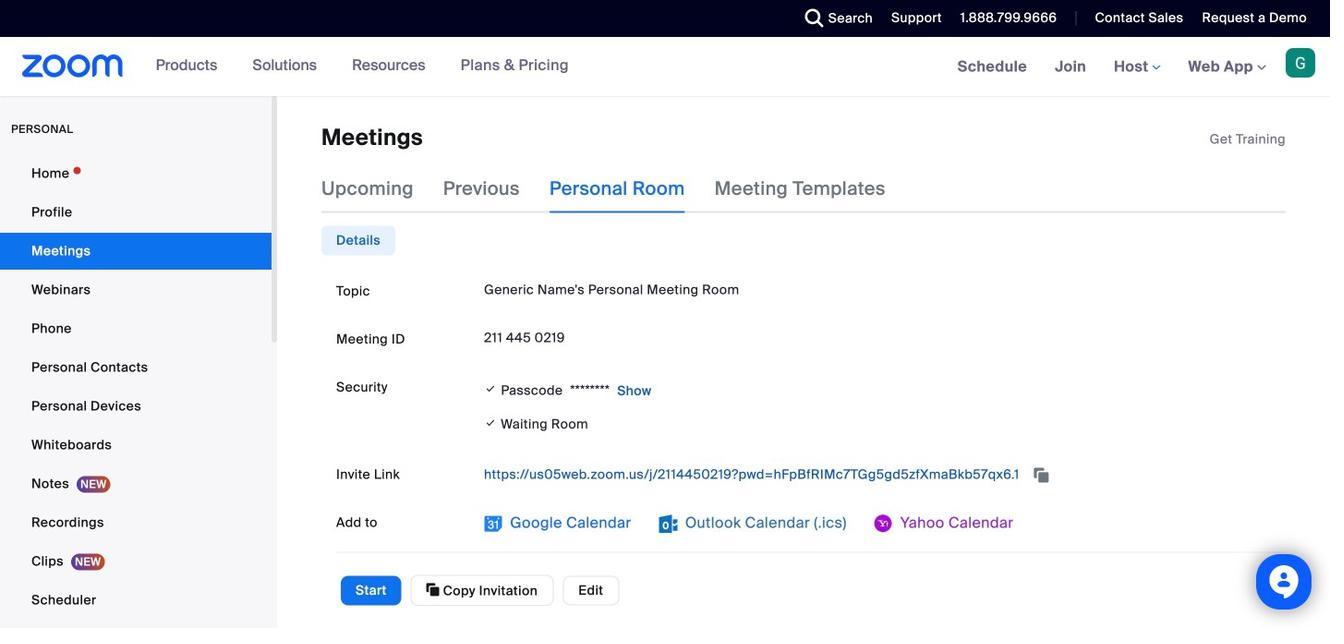 Task type: describe. For each thing, give the bounding box(es) containing it.
add to yahoo calendar image
[[875, 515, 893, 533]]

meetings navigation
[[944, 37, 1330, 97]]

personal menu menu
[[0, 155, 272, 628]]

add to outlook calendar (.ics) image
[[659, 515, 678, 533]]

1 checked image from the top
[[484, 380, 497, 398]]

profile picture image
[[1286, 48, 1316, 78]]

copy image
[[426, 582, 440, 598]]



Task type: locate. For each thing, give the bounding box(es) containing it.
application
[[1210, 130, 1286, 149], [484, 460, 1271, 490]]

zoom logo image
[[22, 55, 123, 78]]

0 vertical spatial application
[[1210, 130, 1286, 149]]

2 checked image from the top
[[484, 413, 497, 433]]

checked image
[[484, 380, 497, 398], [484, 413, 497, 433]]

banner
[[0, 37, 1330, 97]]

tab
[[322, 226, 395, 255]]

1 vertical spatial application
[[484, 460, 1271, 490]]

0 vertical spatial checked image
[[484, 380, 497, 398]]

product information navigation
[[142, 37, 583, 96]]

tab list
[[322, 226, 395, 255]]

add to google calendar image
[[484, 515, 503, 533]]

tabs of meeting tab list
[[322, 165, 915, 213]]

1 vertical spatial checked image
[[484, 413, 497, 433]]



